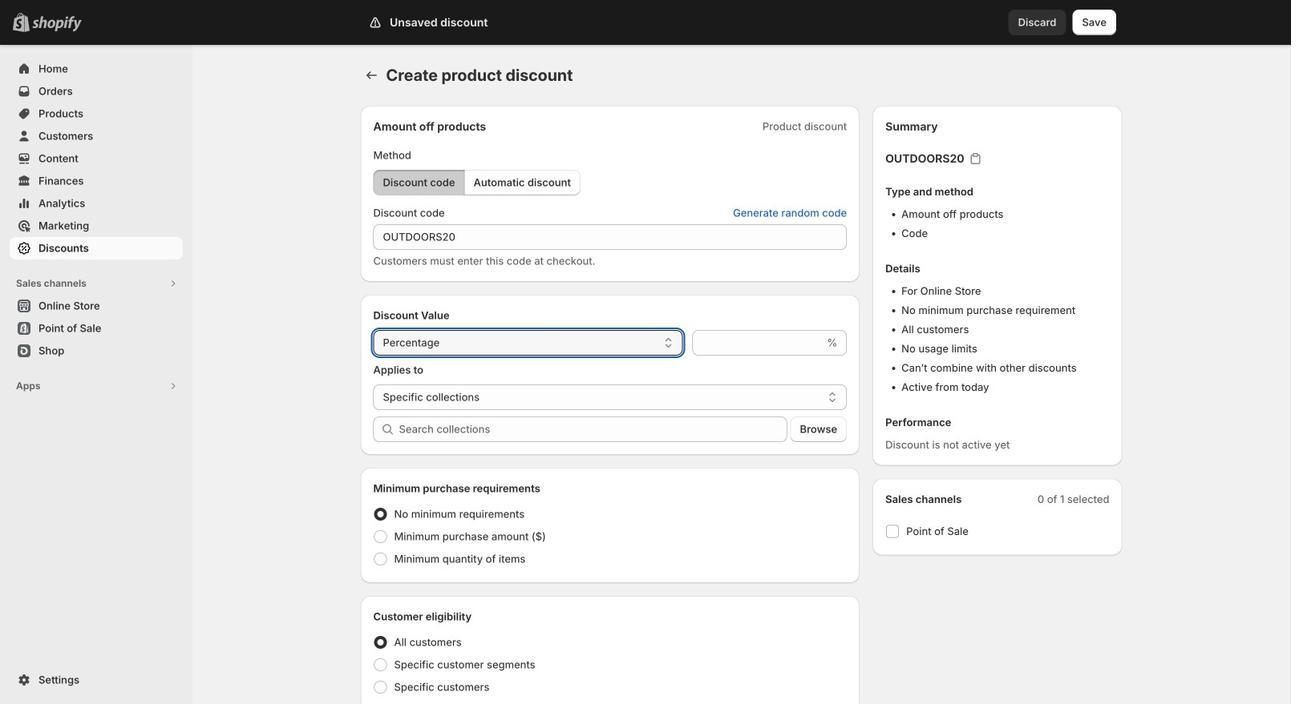 Task type: locate. For each thing, give the bounding box(es) containing it.
Search collections text field
[[399, 417, 787, 443]]

None text field
[[373, 225, 847, 250], [692, 330, 824, 356], [373, 225, 847, 250], [692, 330, 824, 356]]

shopify image
[[32, 16, 82, 32]]



Task type: vqa. For each thing, say whether or not it's contained in the screenshot.
text field
yes



